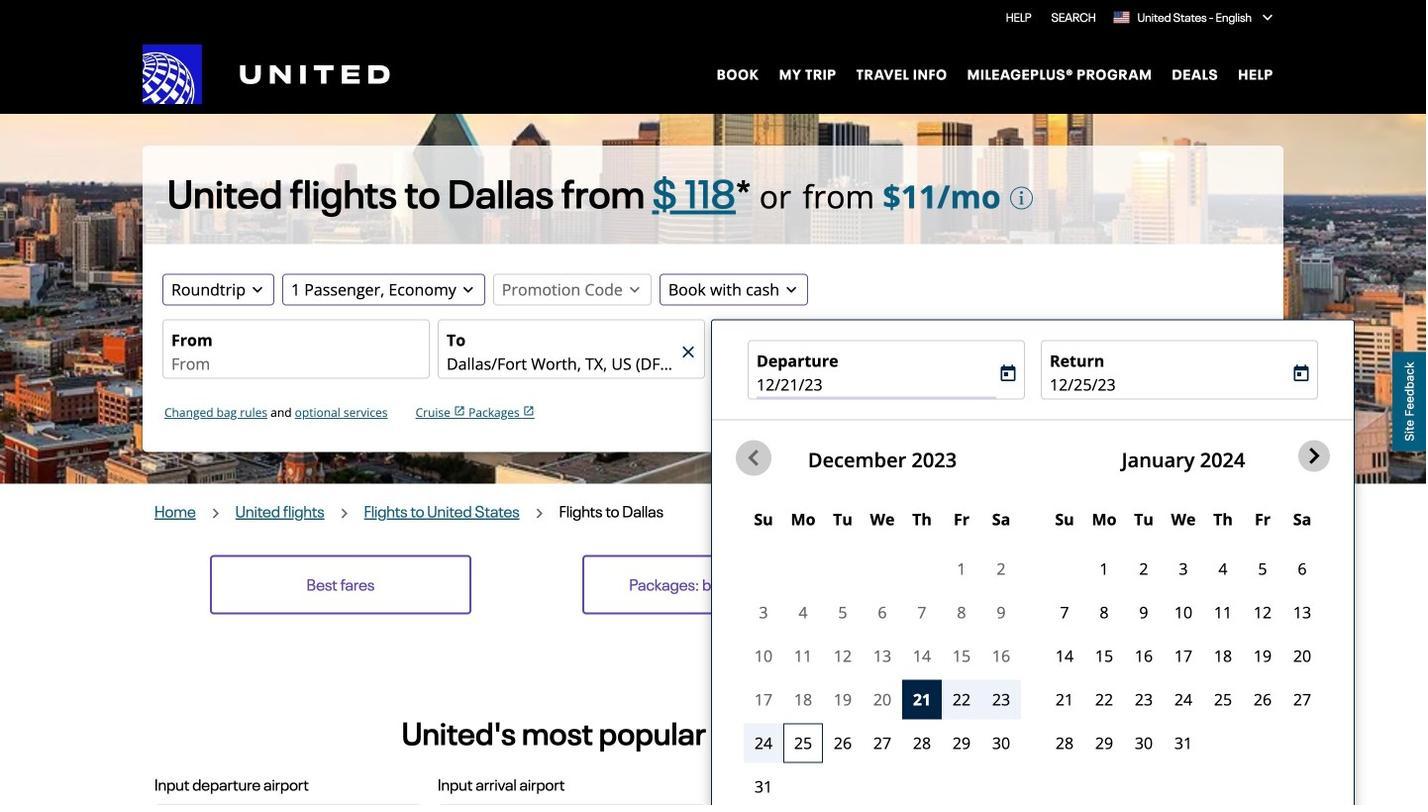 Task type: describe. For each thing, give the bounding box(es) containing it.
december 2023 grid
[[744, 444, 1021, 805]]

13 column header from the left
[[1243, 508, 1283, 532]]

9 column header from the left
[[1085, 508, 1124, 532]]

click to learn more about pay monthly element
[[1010, 186, 1034, 211]]

fc-booking-destination-aria-label text field
[[447, 352, 677, 376]]

4 column header from the left
[[863, 508, 903, 532]]

12 column header from the left
[[1204, 508, 1243, 532]]

6 column header from the left
[[942, 508, 982, 532]]

united airlines image
[[143, 45, 390, 104]]

click to learn more about pay monthly image
[[1010, 186, 1034, 211]]

fc-booking-origin-aria-label text field
[[171, 352, 421, 376]]

january 2024 grid
[[1045, 444, 1323, 765]]

5 column header from the left
[[903, 508, 942, 532]]

fc-booking-departure-date-input-aria-label text field
[[757, 373, 997, 397]]

11 column header from the left
[[1164, 508, 1204, 532]]



Task type: locate. For each thing, give the bounding box(es) containing it.
row
[[744, 476, 1021, 532], [1045, 476, 1323, 532], [744, 532, 1021, 805], [1045, 532, 1323, 765]]

3 column header from the left
[[823, 508, 863, 532]]

1 column header from the left
[[744, 508, 784, 532]]

7 column header from the left
[[982, 508, 1021, 532]]

14 column header from the left
[[1283, 508, 1323, 532]]

fc-booking-return-date-input-aria-label text field
[[1050, 373, 1290, 397]]

2 column header from the left
[[784, 508, 823, 532]]

8 column header from the left
[[1045, 508, 1085, 532]]

column header
[[744, 508, 784, 532], [784, 508, 823, 532], [823, 508, 863, 532], [863, 508, 903, 532], [903, 508, 942, 532], [942, 508, 982, 532], [982, 508, 1021, 532], [1045, 508, 1085, 532], [1085, 508, 1124, 532], [1124, 508, 1164, 532], [1164, 508, 1204, 532], [1204, 508, 1243, 532], [1243, 508, 1283, 532], [1283, 508, 1323, 532]]

10 column header from the left
[[1124, 508, 1164, 532]]

main content
[[0, 114, 1427, 805]]



Task type: vqa. For each thing, say whether or not it's contained in the screenshot.
1st column header from the left
yes



